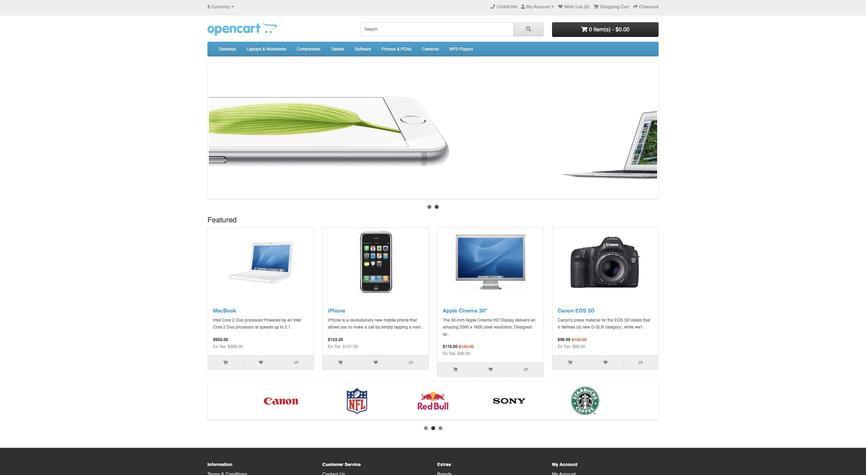Task type: describe. For each thing, give the bounding box(es) containing it.
add to wish list image for macbook
[[259, 361, 263, 365]]

while
[[625, 325, 634, 330]]

you
[[341, 325, 348, 330]]

designed
[[514, 325, 532, 330]]

& for notebooks
[[263, 47, 265, 52]]

shopping cart image for the shopping cart link
[[594, 5, 599, 9]]

pixel
[[484, 325, 493, 330]]

is
[[342, 318, 345, 323]]

-
[[612, 26, 614, 33]]

by inside intel core 2 duo processor powered by an intel core 2 duo processor at speeds up to 2.1..
[[282, 318, 286, 323]]

shopping cart image for 0 item(s) - $0.00 button
[[581, 26, 588, 32]]

hd
[[493, 318, 499, 323]]

share image
[[634, 5, 638, 9]]

speeds
[[260, 325, 273, 330]]

starbucks image
[[563, 384, 608, 419]]

0 horizontal spatial apple
[[443, 308, 458, 314]]

$90.00
[[458, 351, 471, 356]]

add to wish list image for iphone
[[374, 361, 378, 365]]

players
[[459, 47, 473, 52]]

0 horizontal spatial a
[[346, 318, 349, 323]]

apple inside the 30-inch apple cinema hd display delivers an amazing 2560 x 1600 pixel resolution. designed sp..
[[466, 318, 477, 323]]

phones & pdas
[[382, 47, 412, 52]]

canon eos 5d link
[[558, 308, 595, 314]]

redbull image
[[411, 384, 456, 419]]

resolution.
[[494, 325, 513, 330]]

$122.00 for cinema
[[459, 344, 474, 349]]

tax: inside $110.00 $122.00 ex tax: $90.00
[[449, 351, 457, 356]]

customer service
[[322, 462, 361, 467]]

display
[[501, 318, 514, 323]]

mobile
[[384, 318, 396, 323]]

$101.00
[[343, 344, 358, 349]]

wish list (0)
[[564, 4, 590, 9]]

macbook image
[[226, 228, 296, 297]]

add to wish list image
[[489, 368, 493, 372]]

new inside canon's press material for the eos 5d states that it 'defines (a) new d-slr category', while we'r..
[[583, 325, 591, 330]]

canon's press material for the eos 5d states that it 'defines (a) new d-slr category', while we'r..
[[558, 318, 650, 330]]

eos inside canon's press material for the eos 5d states that it 'defines (a) new d-slr category', while we'r..
[[615, 318, 624, 323]]

& for pdas
[[397, 47, 400, 52]]

checkout link
[[634, 4, 659, 9]]

(a)
[[577, 325, 582, 330]]

mp3 players link
[[444, 42, 479, 56]]

add to cart image for canon eos 5d
[[568, 361, 573, 365]]

1 horizontal spatial a
[[365, 325, 367, 330]]

canon
[[558, 308, 574, 314]]

30"
[[479, 308, 488, 314]]

iphone is a revolutionary new mobile phone that allows you to make a call by simply tapping a nam..
[[328, 318, 423, 330]]

compare this product image for canon eos 5d
[[639, 361, 643, 365]]

tablets
[[331, 47, 344, 52]]

wish
[[564, 4, 575, 9]]

phones
[[382, 47, 396, 52]]

the
[[608, 318, 614, 323]]

0 item(s) - $0.00
[[588, 26, 630, 33]]

compare this product image for iphone
[[409, 361, 413, 365]]

0 vertical spatial duo
[[236, 318, 244, 323]]

checkout
[[639, 4, 659, 9]]

states
[[631, 318, 642, 323]]

123456789
[[496, 5, 517, 9]]

iphone 6 image
[[31, 65, 428, 197]]

phone
[[397, 318, 409, 323]]

tax: inside $98.00 $122.00 ex tax: $80.00
[[564, 344, 572, 349]]

macbookair image
[[480, 65, 866, 197]]

add to cart image for apple cinema 30"
[[453, 368, 458, 372]]

apple cinema 30"
[[443, 308, 488, 314]]

laptops
[[247, 47, 261, 52]]

user image
[[521, 5, 525, 9]]

cinema inside the 30-inch apple cinema hd display delivers an amazing 2560 x 1600 pixel resolution. designed sp..
[[478, 318, 492, 323]]

that inside iphone is a revolutionary new mobile phone that allows you to make a call by simply tapping a nam..
[[410, 318, 417, 323]]

0 horizontal spatial eos
[[576, 308, 587, 314]]

tapping
[[394, 325, 408, 330]]

Search text field
[[361, 22, 514, 36]]

add to wish list image for canon eos 5d
[[604, 361, 608, 365]]

$122.00 for eos
[[572, 338, 587, 342]]

tablets link
[[326, 42, 350, 56]]

that inside canon's press material for the eos 5d states that it 'defines (a) new d-slr category', while we'r..
[[643, 318, 650, 323]]

1600
[[474, 325, 483, 330]]

30-
[[451, 318, 457, 323]]

$0.00
[[616, 26, 630, 33]]

d-
[[592, 325, 596, 330]]

$
[[208, 4, 210, 9]]

0 vertical spatial my
[[527, 4, 533, 9]]

0 vertical spatial account
[[534, 4, 550, 9]]

featured
[[208, 216, 237, 224]]

apple cinema 30" image
[[456, 228, 526, 297]]

wish list (0) link
[[558, 4, 590, 9]]

an inside the 30-inch apple cinema hd display delivers an amazing 2560 x 1600 pixel resolution. designed sp..
[[531, 318, 536, 323]]

press
[[574, 318, 585, 323]]

'defines
[[561, 325, 575, 330]]

customer
[[322, 462, 344, 467]]

$602.00 ex tax: $500.00
[[213, 338, 243, 349]]

canon eos 5d
[[558, 308, 595, 314]]

1 vertical spatial my account
[[552, 462, 578, 467]]

1 horizontal spatial account
[[560, 462, 578, 467]]

inch
[[457, 318, 465, 323]]

to inside iphone is a revolutionary new mobile phone that allows you to make a call by simply tapping a nam..
[[349, 325, 352, 330]]

nfl image
[[334, 384, 380, 419]]

amazing
[[443, 325, 459, 330]]

0 item(s) - $0.00 button
[[552, 22, 659, 37]]

$123.20 ex tax: $101.00
[[328, 338, 358, 349]]

mp3
[[450, 47, 458, 52]]

by inside iphone is a revolutionary new mobile phone that allows you to make a call by simply tapping a nam..
[[376, 325, 380, 330]]

heart image
[[558, 5, 563, 9]]

1 vertical spatial processor
[[236, 325, 254, 330]]

the
[[443, 318, 450, 323]]

$98.00
[[558, 338, 571, 342]]

1 vertical spatial duo
[[227, 325, 235, 330]]

add to cart image for iphone
[[338, 361, 343, 365]]

compare this product image for macbook
[[294, 361, 298, 365]]

powered
[[264, 318, 281, 323]]

0 horizontal spatial 2
[[223, 325, 226, 330]]



Task type: locate. For each thing, give the bounding box(es) containing it.
1 vertical spatial iphone
[[328, 318, 341, 323]]

$122.00 inside $98.00 $122.00 ex tax: $80.00
[[572, 338, 587, 342]]

tax: inside $602.00 ex tax: $500.00
[[219, 344, 227, 349]]

0 vertical spatial eos
[[576, 308, 587, 314]]

ex inside $110.00 $122.00 ex tax: $90.00
[[443, 351, 448, 356]]

1 & from the left
[[263, 47, 265, 52]]

1 vertical spatial eos
[[615, 318, 624, 323]]

1 add to wish list image from the left
[[259, 361, 263, 365]]

duo
[[236, 318, 244, 323], [227, 325, 235, 330]]

1 horizontal spatial eos
[[615, 318, 624, 323]]

add to cart image down $602.00 ex tax: $500.00
[[223, 361, 228, 365]]

0 vertical spatial shopping cart image
[[594, 5, 599, 9]]

1 vertical spatial 2
[[223, 325, 226, 330]]

call
[[368, 325, 375, 330]]

1 vertical spatial 5d
[[625, 318, 630, 323]]

macbook
[[213, 308, 236, 314]]

laptops & notebooks link
[[241, 42, 292, 56]]

2 iphone from the top
[[328, 318, 341, 323]]

delivers
[[515, 318, 530, 323]]

0 horizontal spatial by
[[282, 318, 286, 323]]

ex down $602.00
[[213, 344, 218, 349]]

new left d- on the right of page
[[583, 325, 591, 330]]

1 horizontal spatial 5d
[[625, 318, 630, 323]]

canon eos 5d image
[[571, 228, 640, 297]]

1 horizontal spatial compare this product image
[[409, 361, 413, 365]]

make
[[353, 325, 364, 330]]

core down macbook 'link'
[[222, 318, 231, 323]]

1 vertical spatial $122.00
[[459, 344, 474, 349]]

0 horizontal spatial compare this product image
[[294, 361, 298, 365]]

1 horizontal spatial my account
[[552, 462, 578, 467]]

$98.00 $122.00 ex tax: $80.00
[[558, 338, 587, 349]]

iphone
[[328, 308, 345, 314], [328, 318, 341, 323]]

add to cart image
[[223, 361, 228, 365], [338, 361, 343, 365], [568, 361, 573, 365], [453, 368, 458, 372]]

apple up the
[[443, 308, 458, 314]]

to inside intel core 2 duo processor powered by an intel core 2 duo processor at speeds up to 2.1..
[[280, 325, 284, 330]]

&
[[263, 47, 265, 52], [397, 47, 400, 52]]

add to cart image down the $123.20 ex tax: $101.00
[[338, 361, 343, 365]]

an inside intel core 2 duo processor powered by an intel core 2 duo processor at speeds up to 2.1..
[[287, 318, 292, 323]]

1 horizontal spatial duo
[[236, 318, 244, 323]]

$122.00 inside $110.00 $122.00 ex tax: $90.00
[[459, 344, 474, 349]]

1 horizontal spatial an
[[531, 318, 536, 323]]

ex inside the $123.20 ex tax: $101.00
[[328, 344, 333, 349]]

0
[[589, 26, 592, 33]]

tax: down "$98.00"
[[564, 344, 572, 349]]

the 30-inch apple cinema hd display delivers an amazing 2560 x 1600 pixel resolution. designed sp..
[[443, 318, 536, 337]]

slr
[[596, 325, 604, 330]]

intel core 2 duo processor powered by an intel core 2 duo processor at speeds up to 2.1..
[[213, 318, 301, 330]]

$80.00
[[573, 344, 585, 349]]

2 up $602.00
[[223, 325, 226, 330]]

1 horizontal spatial by
[[376, 325, 380, 330]]

my account link
[[521, 4, 554, 9]]

extras
[[437, 462, 451, 467]]

software
[[355, 47, 371, 52]]

5d up the material
[[588, 308, 595, 314]]

1 compare this product image from the left
[[294, 361, 298, 365]]

desktops
[[219, 47, 236, 52]]

0 horizontal spatial compare this product image
[[524, 368, 528, 372]]

account
[[534, 4, 550, 9], [560, 462, 578, 467]]

0 horizontal spatial my
[[527, 4, 533, 9]]

an up 2.1..
[[287, 318, 292, 323]]

2 that from the left
[[643, 318, 650, 323]]

add to cart image down $98.00 $122.00 ex tax: $80.00
[[568, 361, 573, 365]]

a left nam..
[[409, 325, 411, 330]]

ex down $110.00
[[443, 351, 448, 356]]

1 vertical spatial by
[[376, 325, 380, 330]]

shopping
[[600, 4, 620, 9]]

1 vertical spatial compare this product image
[[524, 368, 528, 372]]

& right laptops
[[263, 47, 265, 52]]

1 iphone from the top
[[328, 308, 345, 314]]

shopping cart image right (0)
[[594, 5, 599, 9]]

phone image
[[491, 5, 495, 9]]

0 vertical spatial apple
[[443, 308, 458, 314]]

2560
[[460, 325, 469, 330]]

by up 2.1..
[[282, 318, 286, 323]]

new up "simply"
[[375, 318, 383, 323]]

canon image
[[258, 384, 304, 419]]

to right you
[[349, 325, 352, 330]]

0 horizontal spatial shopping cart image
[[581, 26, 588, 32]]

material
[[586, 318, 601, 323]]

add to cart image down $110.00 $122.00 ex tax: $90.00 in the bottom of the page
[[453, 368, 458, 372]]

$602.00
[[213, 338, 228, 342]]

iphone up is
[[328, 308, 345, 314]]

0 horizontal spatial caret down image
[[231, 5, 234, 9]]

notebooks
[[267, 47, 287, 52]]

an
[[287, 318, 292, 323], [531, 318, 536, 323]]

1 horizontal spatial compare this product image
[[639, 361, 643, 365]]

new
[[375, 318, 383, 323], [583, 325, 591, 330]]

nam..
[[413, 325, 423, 330]]

x
[[470, 325, 472, 330]]

2 to from the left
[[349, 325, 352, 330]]

0 horizontal spatial that
[[410, 318, 417, 323]]

1 vertical spatial core
[[213, 325, 222, 330]]

iphone image
[[341, 228, 411, 297]]

macbook link
[[213, 308, 236, 314]]

2 caret down image from the left
[[552, 5, 554, 9]]

0 vertical spatial 5d
[[588, 308, 595, 314]]

0 vertical spatial processor
[[245, 318, 263, 323]]

cameras link
[[417, 42, 444, 56]]

$110.00
[[443, 344, 458, 349]]

2 & from the left
[[397, 47, 400, 52]]

0 horizontal spatial to
[[280, 325, 284, 330]]

information
[[208, 462, 232, 467]]

search image
[[526, 26, 531, 32]]

1 horizontal spatial intel
[[293, 318, 301, 323]]

0 vertical spatial cinema
[[459, 308, 478, 314]]

canon's
[[558, 318, 573, 323]]

1 intel from the left
[[213, 318, 221, 323]]

caret down image left heart icon
[[552, 5, 554, 9]]

by right call
[[376, 325, 380, 330]]

up
[[274, 325, 279, 330]]

add to wish list image
[[259, 361, 263, 365], [374, 361, 378, 365], [604, 361, 608, 365]]

apple cinema 30" link
[[443, 308, 488, 314]]

1 horizontal spatial shopping cart image
[[594, 5, 599, 9]]

duo down macbook 'link'
[[236, 318, 244, 323]]

compare this product image
[[294, 361, 298, 365], [409, 361, 413, 365]]

ex down $123.20 on the bottom of the page
[[328, 344, 333, 349]]

simply
[[381, 325, 393, 330]]

1 horizontal spatial to
[[349, 325, 352, 330]]

add to cart image for macbook
[[223, 361, 228, 365]]

2 compare this product image from the left
[[409, 361, 413, 365]]

we'r..
[[635, 325, 645, 330]]

software link
[[350, 42, 377, 56]]

1 that from the left
[[410, 318, 417, 323]]

$110.00 $122.00 ex tax: $90.00
[[443, 344, 474, 356]]

0 vertical spatial core
[[222, 318, 231, 323]]

shopping cart
[[600, 4, 630, 9]]

1 horizontal spatial &
[[397, 47, 400, 52]]

components link
[[292, 42, 326, 56]]

2 an from the left
[[531, 318, 536, 323]]

a
[[346, 318, 349, 323], [365, 325, 367, 330], [409, 325, 411, 330]]

1 horizontal spatial $122.00
[[572, 338, 587, 342]]

1 horizontal spatial add to wish list image
[[374, 361, 378, 365]]

apple
[[443, 308, 458, 314], [466, 318, 477, 323]]

caret down image
[[231, 5, 234, 9], [552, 5, 554, 9]]

& left pdas
[[397, 47, 400, 52]]

your store image
[[208, 22, 277, 36]]

0 horizontal spatial intel
[[213, 318, 221, 323]]

1 vertical spatial shopping cart image
[[581, 26, 588, 32]]

allows
[[328, 325, 340, 330]]

0 horizontal spatial add to wish list image
[[259, 361, 263, 365]]

0 horizontal spatial new
[[375, 318, 383, 323]]

duo up $602.00
[[227, 325, 235, 330]]

iphone inside iphone is a revolutionary new mobile phone that allows you to make a call by simply tapping a nam..
[[328, 318, 341, 323]]

service
[[345, 462, 361, 467]]

1 vertical spatial new
[[583, 325, 591, 330]]

shopping cart image inside 0 item(s) - $0.00 button
[[581, 26, 588, 32]]

caret down image right currency
[[231, 5, 234, 9]]

for
[[602, 318, 607, 323]]

1 horizontal spatial apple
[[466, 318, 477, 323]]

components
[[297, 47, 321, 52]]

0 vertical spatial my account
[[527, 4, 550, 9]]

shopping cart image
[[594, 5, 599, 9], [581, 26, 588, 32]]

caret down image for my account
[[552, 5, 554, 9]]

currency
[[211, 4, 230, 9]]

revolutionary
[[350, 318, 374, 323]]

shopping cart image left 0
[[581, 26, 588, 32]]

ex inside $98.00 $122.00 ex tax: $80.00
[[558, 344, 563, 349]]

3 add to wish list image from the left
[[604, 361, 608, 365]]

intel right powered
[[293, 318, 301, 323]]

tax:
[[219, 344, 227, 349], [334, 344, 342, 349], [564, 344, 572, 349], [449, 351, 457, 356]]

2 add to wish list image from the left
[[374, 361, 378, 365]]

cinema up pixel
[[478, 318, 492, 323]]

eos up category',
[[615, 318, 624, 323]]

2.1..
[[285, 325, 293, 330]]

0 horizontal spatial account
[[534, 4, 550, 9]]

0 horizontal spatial $122.00
[[459, 344, 474, 349]]

$122.00
[[572, 338, 587, 342], [459, 344, 474, 349]]

$123.20
[[328, 338, 343, 342]]

eos up press
[[576, 308, 587, 314]]

$500.00
[[228, 344, 243, 349]]

0 horizontal spatial duo
[[227, 325, 235, 330]]

compare this product image
[[639, 361, 643, 365], [524, 368, 528, 372]]

caret down image for currency
[[231, 5, 234, 9]]

1 horizontal spatial 2
[[232, 318, 235, 323]]

tax: down $123.20 on the bottom of the page
[[334, 344, 342, 349]]

processor up at
[[245, 318, 263, 323]]

iphone up allows
[[328, 318, 341, 323]]

desktops link
[[213, 42, 241, 56]]

that
[[410, 318, 417, 323], [643, 318, 650, 323]]

ex down "$98.00"
[[558, 344, 563, 349]]

0 vertical spatial iphone
[[328, 308, 345, 314]]

5d inside canon's press material for the eos 5d states that it 'defines (a) new d-slr category', while we'r..
[[625, 318, 630, 323]]

0 vertical spatial 2
[[232, 318, 235, 323]]

$ currency
[[208, 4, 230, 9]]

0 horizontal spatial &
[[263, 47, 265, 52]]

tax: down $110.00
[[449, 351, 457, 356]]

a left call
[[365, 325, 367, 330]]

0 vertical spatial $122.00
[[572, 338, 587, 342]]

$122.00 up $80.00
[[572, 338, 587, 342]]

1 vertical spatial cinema
[[478, 318, 492, 323]]

an right delivers
[[531, 318, 536, 323]]

compare this product image for apple cinema 30"
[[524, 368, 528, 372]]

ex inside $602.00 ex tax: $500.00
[[213, 344, 218, 349]]

at
[[255, 325, 259, 330]]

list
[[576, 4, 583, 9]]

1 to from the left
[[280, 325, 284, 330]]

2 intel from the left
[[293, 318, 301, 323]]

1 horizontal spatial new
[[583, 325, 591, 330]]

tax: inside the $123.20 ex tax: $101.00
[[334, 344, 342, 349]]

sony image
[[487, 384, 532, 419]]

cinema up "inch"
[[459, 308, 478, 314]]

0 vertical spatial by
[[282, 318, 286, 323]]

1 vertical spatial account
[[560, 462, 578, 467]]

apple up x
[[466, 318, 477, 323]]

iphone for iphone
[[328, 308, 345, 314]]

to right the "up"
[[280, 325, 284, 330]]

0 horizontal spatial my account
[[527, 4, 550, 9]]

1 horizontal spatial caret down image
[[552, 5, 554, 9]]

core up $602.00
[[213, 325, 222, 330]]

0 vertical spatial compare this product image
[[639, 361, 643, 365]]

processor left at
[[236, 325, 254, 330]]

0 horizontal spatial an
[[287, 318, 292, 323]]

cameras
[[422, 47, 439, 52]]

$122.00 up $90.00
[[459, 344, 474, 349]]

1 vertical spatial apple
[[466, 318, 477, 323]]

1 vertical spatial my
[[552, 462, 559, 467]]

it
[[558, 325, 560, 330]]

mp3 players
[[450, 47, 473, 52]]

that up the we'r..
[[643, 318, 650, 323]]

0 horizontal spatial 5d
[[588, 308, 595, 314]]

0 vertical spatial new
[[375, 318, 383, 323]]

that up nam..
[[410, 318, 417, 323]]

(0)
[[584, 4, 590, 9]]

a right is
[[346, 318, 349, 323]]

by
[[282, 318, 286, 323], [376, 325, 380, 330]]

2 horizontal spatial add to wish list image
[[604, 361, 608, 365]]

2 horizontal spatial a
[[409, 325, 411, 330]]

my account
[[527, 4, 550, 9], [552, 462, 578, 467]]

5d
[[588, 308, 595, 314], [625, 318, 630, 323]]

new inside iphone is a revolutionary new mobile phone that allows you to make a call by simply tapping a nam..
[[375, 318, 383, 323]]

core
[[222, 318, 231, 323], [213, 325, 222, 330]]

1 an from the left
[[287, 318, 292, 323]]

1 horizontal spatial my
[[552, 462, 559, 467]]

2 down macbook 'link'
[[232, 318, 235, 323]]

intel down macbook 'link'
[[213, 318, 221, 323]]

to
[[280, 325, 284, 330], [349, 325, 352, 330]]

item(s)
[[594, 26, 611, 33]]

1 caret down image from the left
[[231, 5, 234, 9]]

pdas
[[401, 47, 412, 52]]

tax: down $602.00
[[219, 344, 227, 349]]

5d up while
[[625, 318, 630, 323]]

iphone for iphone is a revolutionary new mobile phone that allows you to make a call by simply tapping a nam..
[[328, 318, 341, 323]]

1 horizontal spatial that
[[643, 318, 650, 323]]



Task type: vqa. For each thing, say whether or not it's contained in the screenshot.
the right Compare this Product image
yes



